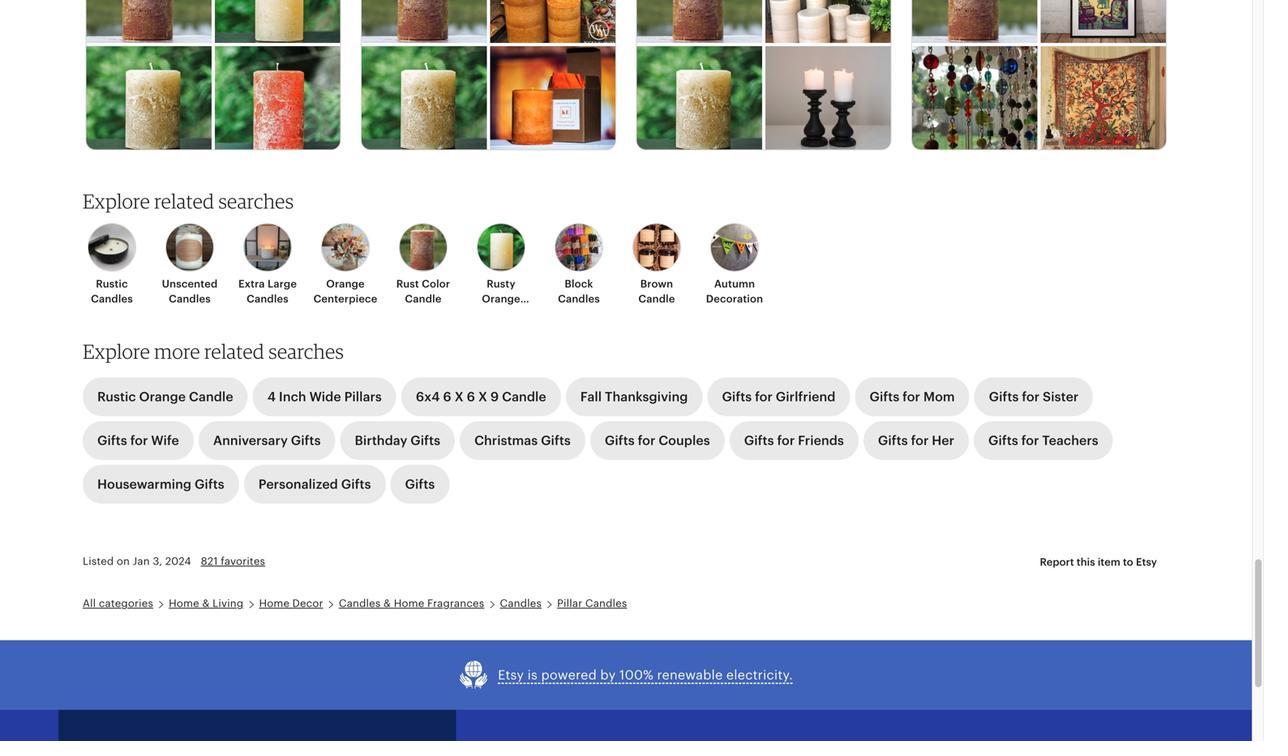 Task type: locate. For each thing, give the bounding box(es) containing it.
for left sister
[[1022, 390, 1040, 405]]

for left friends at the right bottom of the page
[[777, 434, 795, 448]]

& for living
[[202, 598, 210, 610]]

for left the "teachers"
[[1021, 434, 1039, 448]]

0 horizontal spatial 6
[[443, 390, 451, 405]]

0 vertical spatial related
[[154, 189, 214, 213]]

centerpiece
[[313, 293, 377, 305]]

2 rustic light brown large unscented pillar candle - choose size - handmade image from the left
[[361, 46, 487, 153]]

home
[[169, 598, 199, 610], [259, 598, 290, 610], [394, 598, 424, 610]]

this
[[1077, 557, 1095, 569]]

thanksgiving
[[605, 390, 688, 405]]

explore inside the explore related searches region
[[83, 189, 150, 213]]

candle inside 'rusty orange candle'
[[483, 308, 519, 320]]

couples
[[659, 434, 710, 448]]

gifts down birthday
[[341, 478, 371, 492]]

housewarming
[[97, 478, 191, 492]]

decoration
[[706, 293, 763, 305]]

etsy left is
[[498, 668, 524, 683]]

0 horizontal spatial home
[[169, 598, 199, 610]]

1 horizontal spatial etsy
[[1136, 557, 1157, 569]]

0 vertical spatial etsy
[[1136, 557, 1157, 569]]

by
[[600, 668, 616, 683]]

candles right decor
[[339, 598, 381, 610]]

0 horizontal spatial etsy
[[498, 668, 524, 683]]

favorites
[[221, 556, 265, 568]]

candle down "color"
[[405, 293, 442, 305]]

0 vertical spatial rustic
[[96, 278, 128, 290]]

report
[[1040, 557, 1074, 569]]

home left fragrances
[[394, 598, 424, 610]]

gifts left wife
[[97, 434, 127, 448]]

explore down rustic candles on the left top of the page
[[83, 340, 150, 364]]

orange centerpiece link
[[311, 224, 379, 307]]

821
[[201, 556, 218, 568]]

1 horizontal spatial home
[[259, 598, 290, 610]]

for for wife
[[130, 434, 148, 448]]

art nouveau poster | vintage exhibition posters | international exhibition poster | vintage holiday poster image
[[1041, 0, 1166, 43]]

1 rustic light brown large unscented pillar candle - choose size - handmade image from the left
[[86, 46, 211, 153]]

unscented candles link
[[156, 224, 224, 307]]

rustic light brown large unscented pillar candle - choose size - handmade image
[[86, 46, 211, 153], [361, 46, 487, 153], [637, 46, 762, 153]]

set of two black wooden candle holder table decor turned pillar wood wedding decoration centerpiece wood gift beautiful black design home image
[[765, 46, 891, 153]]

4 rusty orange brown rustic large unscented block pillar candle - choose size - handmade image from the left
[[912, 0, 1037, 43]]

for for friends
[[777, 434, 795, 448]]

for left her
[[911, 434, 929, 448]]

burnt orange rustic large unscented pillar candle - choose size - handmade image
[[215, 46, 340, 153]]

explore for explore related searches
[[83, 189, 150, 213]]

gifts inside "housewarming gifts" link
[[195, 478, 224, 492]]

block
[[565, 278, 593, 290]]

searches inside region
[[219, 189, 294, 213]]

3 rustic light brown large unscented pillar candle - choose size - handmade image from the left
[[637, 46, 762, 153]]

gifts up personalized at left
[[291, 434, 321, 448]]

fall
[[580, 390, 602, 405]]

1 horizontal spatial orange
[[326, 278, 365, 290]]

all
[[83, 598, 96, 610]]

1 x from the left
[[455, 390, 464, 405]]

0 horizontal spatial &
[[202, 598, 210, 610]]

1 horizontal spatial &
[[383, 598, 391, 610]]

gifts left girlfriend
[[722, 390, 752, 405]]

rustic left unscented
[[96, 278, 128, 290]]

gifts down fall thanksgiving link
[[605, 434, 635, 448]]

pillar
[[557, 598, 582, 610]]

orange centerpiece
[[313, 278, 377, 305]]

etsy right to
[[1136, 557, 1157, 569]]

6
[[443, 390, 451, 405], [467, 390, 475, 405]]

1 vertical spatial etsy
[[498, 668, 524, 683]]

gifts down '6x4'
[[411, 434, 440, 448]]

block candles link
[[545, 224, 613, 307]]

decor
[[292, 598, 323, 610]]

birthday gifts
[[355, 434, 440, 448]]

for inside 'link'
[[755, 390, 773, 405]]

3 home from the left
[[394, 598, 424, 610]]

rusty orange brown rustic large unscented block pillar candle - choose size - handmade image for burnt orange rustic large unscented pillar candle - choose size - handmade image on the left of page rustic light brown large unscented pillar candle - choose size - handmade image
[[86, 0, 211, 43]]

for inside "link"
[[1022, 390, 1040, 405]]

3 rusty orange brown rustic large unscented block pillar candle - choose size - handmade image from the left
[[637, 0, 762, 43]]

orange for rustic orange candle
[[139, 390, 186, 405]]

fall thanksgiving link
[[566, 378, 703, 417]]

living
[[213, 598, 243, 610]]

candle down explore more related searches
[[189, 390, 233, 405]]

1 vertical spatial rustic
[[97, 390, 136, 405]]

gifts inside personalized gifts link
[[341, 478, 371, 492]]

1 horizontal spatial x
[[478, 390, 487, 405]]

for for her
[[911, 434, 929, 448]]

3,
[[153, 556, 162, 568]]

autumn decoration link
[[701, 224, 769, 307]]

rusty orange brown rustic large unscented block pillar candle - choose size - handmade image for single bead strands for curtains bohemian curtain strands of beads suncatchers bohemian & eclectic image
[[912, 0, 1037, 43]]

x right '6x4'
[[455, 390, 464, 405]]

candles & home fragrances link
[[339, 598, 484, 610]]

2 6 from the left
[[467, 390, 475, 405]]

&
[[202, 598, 210, 610], [383, 598, 391, 610]]

1 & from the left
[[202, 598, 210, 610]]

gifts for friends
[[744, 434, 844, 448]]

orange down rusty
[[482, 293, 520, 305]]

candles down large
[[247, 293, 289, 305]]

candle down brown
[[639, 293, 675, 305]]

for for couples
[[638, 434, 656, 448]]

& left living at the left
[[202, 598, 210, 610]]

gifts up gifts for her
[[870, 390, 900, 405]]

6 right '6x4'
[[443, 390, 451, 405]]

6 left 9 at the bottom of page
[[467, 390, 475, 405]]

explore up the rustic candles link
[[83, 189, 150, 213]]

large
[[268, 278, 297, 290]]

candle right 9 at the bottom of page
[[502, 390, 546, 405]]

2 rusty orange brown rustic large unscented block pillar candle - choose size - handmade image from the left
[[361, 0, 487, 43]]

orange up the centerpiece
[[326, 278, 365, 290]]

pillars
[[344, 390, 382, 405]]

0 horizontal spatial rustic light brown large unscented pillar candle - choose size - handmade image
[[86, 46, 211, 153]]

for left wife
[[130, 434, 148, 448]]

candle for rustic orange candle
[[189, 390, 233, 405]]

related inside the explore related searches region
[[154, 189, 214, 213]]

1 horizontal spatial rustic light brown large unscented pillar candle - choose size - handmade image
[[361, 46, 487, 153]]

gifts left sister
[[989, 390, 1019, 405]]

rustic light brown large unscented pillar candle - choose size - handmade image for set of two black wooden candle holder table decor turned pillar wood wedding decoration centerpiece wood gift beautiful black design home "image"
[[637, 46, 762, 153]]

explore
[[83, 189, 150, 213], [83, 340, 150, 364]]

for left mom
[[903, 390, 920, 405]]

rusty orange brown rustic large unscented block pillar candle - choose size - handmade image for rustic light brown large unscented pillar candle - choose size - handmade image associated with set of two black wooden candle holder table decor turned pillar wood wedding decoration centerpiece wood gift beautiful black design home "image"
[[637, 0, 762, 43]]

searches up extra large candles link
[[219, 189, 294, 213]]

pillar candles link
[[557, 598, 627, 610]]

0 vertical spatial explore
[[83, 189, 150, 213]]

x left 9 at the bottom of page
[[478, 390, 487, 405]]

2 home from the left
[[259, 598, 290, 610]]

candle
[[405, 293, 442, 305], [639, 293, 675, 305], [483, 308, 519, 320], [189, 390, 233, 405], [502, 390, 546, 405]]

autumn
[[714, 278, 755, 290]]

footer element
[[456, 711, 1194, 742]]

extra large candles
[[238, 278, 297, 305]]

rustic light brown large unscented pillar candle - choose size - handmade image for nutmeg cedar decorative scented pillar candle for fall, handmade - 14 ounces - 397 grams image
[[361, 46, 487, 153]]

9
[[490, 390, 499, 405]]

gifts for teachers
[[988, 434, 1099, 448]]

candle down rusty
[[483, 308, 519, 320]]

friends
[[798, 434, 844, 448]]

candle for rust color candle
[[405, 293, 442, 305]]

1 horizontal spatial 6
[[467, 390, 475, 405]]

for
[[755, 390, 773, 405], [903, 390, 920, 405], [1022, 390, 1040, 405], [130, 434, 148, 448], [638, 434, 656, 448], [777, 434, 795, 448], [911, 434, 929, 448], [1021, 434, 1039, 448]]

nutmeg cedar decorative scented pillar candle for fall, handmade - 14 ounces - 397 grams image
[[490, 46, 615, 153]]

on
[[117, 556, 130, 568]]

inch
[[279, 390, 306, 405]]

rustic up gifts for wife
[[97, 390, 136, 405]]

0 horizontal spatial orange
[[139, 390, 186, 405]]

rustic for rustic orange candle
[[97, 390, 136, 405]]

mom
[[923, 390, 955, 405]]

candles left unscented candles
[[91, 293, 133, 305]]

2 vertical spatial orange
[[139, 390, 186, 405]]

home decor link
[[259, 598, 323, 610]]

orange up wife
[[139, 390, 186, 405]]

gifts for her link
[[864, 422, 969, 461]]

rustic orange candle
[[97, 390, 233, 405]]

candles down block
[[558, 293, 600, 305]]

candles
[[91, 293, 133, 305], [169, 293, 211, 305], [247, 293, 289, 305], [558, 293, 600, 305], [339, 598, 381, 610], [500, 598, 542, 610], [585, 598, 627, 610]]

etsy is powered by 100% renewable electricity.
[[498, 668, 793, 683]]

rusty orange brown rustic large unscented block pillar candle - choose size - handmade image for rustic light brown large unscented pillar candle - choose size - handmade image for nutmeg cedar decorative scented pillar candle for fall, handmade - 14 ounces - 397 grams image
[[361, 0, 487, 43]]

candles down unscented
[[169, 293, 211, 305]]

gifts down "gifts for sister" "link"
[[988, 434, 1018, 448]]

2 explore from the top
[[83, 340, 150, 364]]

home left decor
[[259, 598, 290, 610]]

sister
[[1043, 390, 1079, 405]]

related up unscented candles link
[[154, 189, 214, 213]]

related right more
[[204, 340, 264, 364]]

2 horizontal spatial rustic light brown large unscented pillar candle - choose size - handmade image
[[637, 46, 762, 153]]

0 horizontal spatial x
[[455, 390, 464, 405]]

0 vertical spatial searches
[[219, 189, 294, 213]]

gifts for girlfriend
[[722, 390, 836, 405]]

1 home from the left
[[169, 598, 199, 610]]

personalized
[[258, 478, 338, 492]]

rustic for rustic candles
[[96, 278, 128, 290]]

girlfriend
[[776, 390, 836, 405]]

birthday gifts link
[[340, 422, 455, 461]]

for left girlfriend
[[755, 390, 773, 405]]

gifts
[[722, 390, 752, 405], [870, 390, 900, 405], [989, 390, 1019, 405], [97, 434, 127, 448], [291, 434, 321, 448], [411, 434, 440, 448], [541, 434, 571, 448], [605, 434, 635, 448], [744, 434, 774, 448], [878, 434, 908, 448], [988, 434, 1018, 448], [195, 478, 224, 492], [341, 478, 371, 492], [405, 478, 435, 492]]

1 rusty orange brown rustic large unscented block pillar candle - choose size - handmade image from the left
[[86, 0, 211, 43]]

explore for explore more related searches
[[83, 340, 150, 364]]

candles inside "block candles" link
[[558, 293, 600, 305]]

rustic ivory large unscented pillar candle - choose size - handmade image
[[215, 0, 340, 43]]

x
[[455, 390, 464, 405], [478, 390, 487, 405]]

0 vertical spatial orange
[[326, 278, 365, 290]]

gifts down gifts for mom
[[878, 434, 908, 448]]

gifts for girlfriend link
[[707, 378, 850, 417]]

gifts down anniversary
[[195, 478, 224, 492]]

related
[[154, 189, 214, 213], [204, 340, 264, 364]]

candles inside unscented candles
[[169, 293, 211, 305]]

2 horizontal spatial orange
[[482, 293, 520, 305]]

gifts down "gifts for girlfriend" 'link'
[[744, 434, 774, 448]]

etsy
[[1136, 557, 1157, 569], [498, 668, 524, 683]]

gifts down birthday gifts link
[[405, 478, 435, 492]]

2 & from the left
[[383, 598, 391, 610]]

wife
[[151, 434, 179, 448]]

rusty orange brown rustic large unscented block pillar candle - choose size - handmade image
[[86, 0, 211, 43], [361, 0, 487, 43], [637, 0, 762, 43], [912, 0, 1037, 43]]

searches up inch at the left bottom of page
[[269, 340, 344, 364]]

rustic inside rustic candles
[[96, 278, 128, 290]]

gifts right christmas
[[541, 434, 571, 448]]

etsy inside etsy is powered by 100% renewable electricity. button
[[498, 668, 524, 683]]

821 favorites
[[201, 556, 265, 568]]

for left couples
[[638, 434, 656, 448]]

gifts inside gifts for wife link
[[97, 434, 127, 448]]

2024
[[165, 556, 191, 568]]

wicks n more spiced cider hand-crafted scented pillar candle image
[[490, 0, 615, 43]]

& left fragrances
[[383, 598, 391, 610]]

gifts for sister
[[989, 390, 1079, 405]]

gifts inside birthday gifts link
[[411, 434, 440, 448]]

1 explore from the top
[[83, 189, 150, 213]]

for for teachers
[[1021, 434, 1039, 448]]

home down 2024 in the bottom left of the page
[[169, 598, 199, 610]]

is
[[528, 668, 538, 683]]

candle inside rust color candle
[[405, 293, 442, 305]]

explore related searches region
[[73, 189, 1179, 336]]

1 vertical spatial explore
[[83, 340, 150, 364]]

tie dye yellow tree of life tapestry wall hanging hippie tapestry wall decor psychedelic hippie handmade tapestries hippie queen twin size image
[[1041, 46, 1166, 153]]

gifts for mom link
[[855, 378, 970, 417]]

2 horizontal spatial home
[[394, 598, 424, 610]]

1 vertical spatial orange
[[482, 293, 520, 305]]

for inside 'link'
[[777, 434, 795, 448]]

orange
[[326, 278, 365, 290], [482, 293, 520, 305], [139, 390, 186, 405]]



Task type: describe. For each thing, give the bounding box(es) containing it.
gifts inside gifts for friends 'link'
[[744, 434, 774, 448]]

home for home & living
[[169, 598, 199, 610]]

fall thanksgiving
[[580, 390, 688, 405]]

candles inside the rustic candles link
[[91, 293, 133, 305]]

christmas gifts link
[[460, 422, 585, 461]]

& for home
[[383, 598, 391, 610]]

christmas
[[474, 434, 538, 448]]

gifts inside gifts for teachers link
[[988, 434, 1018, 448]]

birthday
[[355, 434, 407, 448]]

candle for rusty orange candle
[[483, 308, 519, 320]]

jan
[[133, 556, 150, 568]]

fragrances
[[427, 598, 484, 610]]

for for girlfriend
[[755, 390, 773, 405]]

candles link
[[500, 598, 542, 610]]

rusty orange candle
[[482, 278, 520, 320]]

extra
[[238, 278, 265, 290]]

etsy inside report this item to etsy 'button'
[[1136, 557, 1157, 569]]

gifts inside anniversary gifts link
[[291, 434, 321, 448]]

4
[[267, 390, 276, 405]]

1 6 from the left
[[443, 390, 451, 405]]

powered
[[541, 668, 597, 683]]

brown candle link
[[623, 224, 691, 307]]

100%
[[619, 668, 654, 683]]

4 inch wide pillars link
[[253, 378, 396, 417]]

home decor
[[259, 598, 323, 610]]

gifts inside "gifts for sister" "link"
[[989, 390, 1019, 405]]

candles left pillar
[[500, 598, 542, 610]]

etsy is powered by 100% renewable electricity. button
[[459, 660, 793, 691]]

autumn decoration
[[706, 278, 763, 305]]

1 vertical spatial searches
[[269, 340, 344, 364]]

teachers
[[1042, 434, 1099, 448]]

report this item to etsy
[[1040, 557, 1157, 569]]

gifts link
[[390, 465, 450, 504]]

gifts for friends link
[[730, 422, 859, 461]]

home & living link
[[169, 598, 243, 610]]

extra large candles link
[[234, 224, 302, 307]]

wicks n more magnolia scented hand-crafted pillar candle image
[[765, 0, 891, 43]]

her
[[932, 434, 954, 448]]

gifts inside gifts for her link
[[878, 434, 908, 448]]

gifts inside christmas gifts link
[[541, 434, 571, 448]]

block candles
[[558, 278, 600, 305]]

to
[[1123, 557, 1133, 569]]

rusty
[[487, 278, 516, 290]]

personalized gifts
[[258, 478, 371, 492]]

gifts for wife link
[[83, 422, 194, 461]]

housewarming gifts link
[[83, 465, 239, 504]]

listed
[[83, 556, 114, 568]]

housewarming gifts
[[97, 478, 224, 492]]

rustic orange candle link
[[83, 378, 248, 417]]

821 favorites link
[[201, 556, 265, 568]]

candles right pillar
[[585, 598, 627, 610]]

orange inside the orange centerpiece
[[326, 278, 365, 290]]

gifts for teachers link
[[974, 422, 1113, 461]]

report this item to etsy button
[[1028, 548, 1169, 578]]

brown
[[640, 278, 673, 290]]

wide
[[309, 390, 341, 405]]

pillar candles
[[557, 598, 627, 610]]

christmas gifts
[[474, 434, 571, 448]]

for for sister
[[1022, 390, 1040, 405]]

single bead strands for curtains bohemian curtain strands of beads suncatchers bohemian & eclectic image
[[912, 46, 1037, 153]]

rust color candle
[[396, 278, 450, 305]]

1 vertical spatial related
[[204, 340, 264, 364]]

gifts for mom
[[870, 390, 955, 405]]

4 inch wide pillars
[[267, 390, 382, 405]]

gifts for her
[[878, 434, 954, 448]]

gifts inside gifts for couples link
[[605, 434, 635, 448]]

more
[[154, 340, 200, 364]]

6x4 6 x 6 x 9 candle link
[[401, 378, 561, 417]]

for for mom
[[903, 390, 920, 405]]

unscented candles
[[162, 278, 218, 305]]

rustic light brown large unscented pillar candle - choose size - handmade image for burnt orange rustic large unscented pillar candle - choose size - handmade image on the left of page
[[86, 46, 211, 153]]

explore related searches
[[83, 189, 294, 213]]

2 x from the left
[[478, 390, 487, 405]]

rustic candles
[[91, 278, 133, 305]]

brown candle
[[639, 278, 675, 305]]

candles & home fragrances
[[339, 598, 484, 610]]

anniversary
[[213, 434, 288, 448]]

listed on jan 3, 2024
[[83, 556, 191, 568]]

6x4
[[416, 390, 440, 405]]

candles inside extra large candles
[[247, 293, 289, 305]]

categories
[[99, 598, 153, 610]]

item
[[1098, 557, 1120, 569]]

unscented
[[162, 278, 218, 290]]

all categories link
[[83, 598, 153, 610]]

rusty orange candle link
[[467, 224, 535, 320]]

home for home decor
[[259, 598, 290, 610]]

personalized gifts link
[[244, 465, 386, 504]]

home & living
[[169, 598, 243, 610]]

orange for rusty orange candle
[[482, 293, 520, 305]]

gifts for sister link
[[974, 378, 1093, 417]]

gifts inside gifts link
[[405, 478, 435, 492]]

explore more related searches
[[83, 340, 344, 364]]

rust color candle link
[[389, 224, 457, 307]]

anniversary gifts
[[213, 434, 321, 448]]

gifts inside "gifts for girlfriend" 'link'
[[722, 390, 752, 405]]

gifts for wife
[[97, 434, 179, 448]]

gifts for couples link
[[590, 422, 725, 461]]



Task type: vqa. For each thing, say whether or not it's contained in the screenshot.
RedBerryGuestBooks
no



